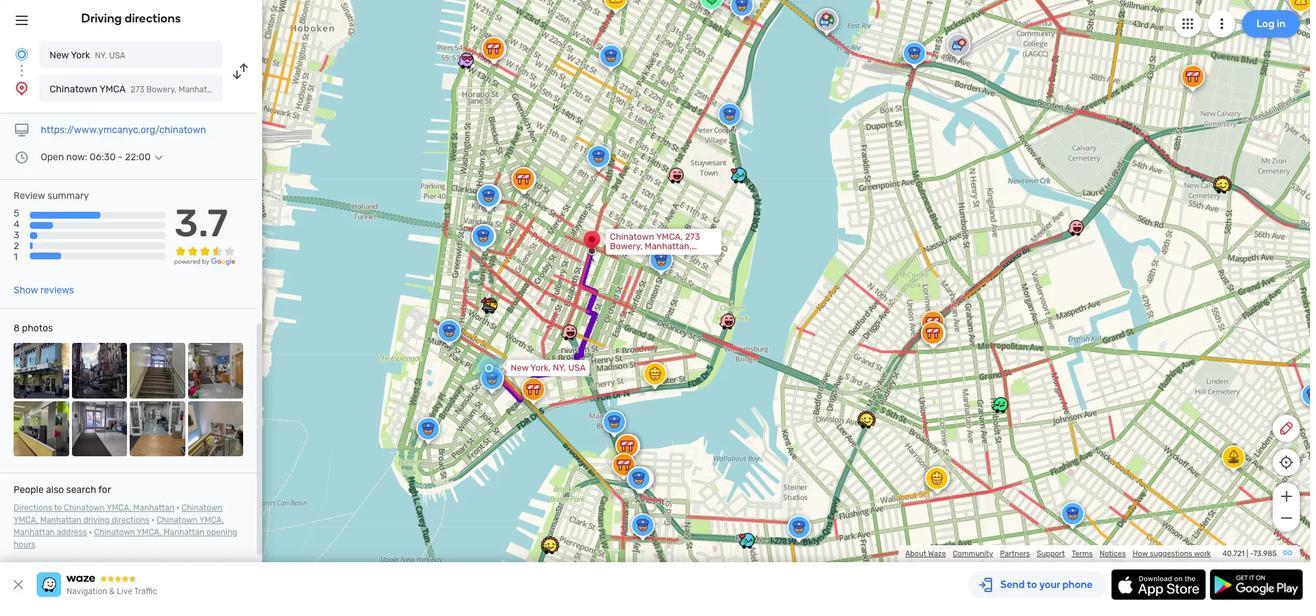Task type: vqa. For each thing, say whether or not it's contained in the screenshot.
leftmost "Paris"
no



Task type: describe. For each thing, give the bounding box(es) containing it.
chinatown for chinatown ymca, manhattan opening hours
[[94, 528, 135, 537]]

suggestions
[[1150, 550, 1193, 558]]

ymca
[[99, 84, 126, 95]]

image 5 of chinatown ymca, manhattan image
[[14, 401, 69, 457]]

new for york
[[50, 50, 69, 61]]

states for ymca,
[[640, 251, 666, 261]]

ymca, for hours
[[137, 528, 161, 537]]

5 4 3 2 1
[[14, 208, 20, 263]]

link image
[[1283, 548, 1294, 558]]

opening
[[207, 528, 237, 537]]

image 2 of chinatown ymca, manhattan image
[[72, 343, 127, 399]]

zoom out image
[[1278, 510, 1295, 527]]

chinatown ymca, manhattan opening hours
[[14, 528, 237, 550]]

4
[[14, 219, 20, 230]]

current location image
[[14, 46, 30, 63]]

73.985
[[1254, 550, 1277, 558]]

0 horizontal spatial -
[[118, 152, 123, 163]]

chevron down image
[[151, 152, 167, 163]]

notices link
[[1100, 550, 1126, 558]]

partners link
[[1000, 550, 1030, 558]]

community link
[[953, 550, 994, 558]]

hours
[[14, 540, 35, 550]]

manhattan for chinatown ymca, manhattan address
[[14, 528, 55, 537]]

chinatown ymca 273 bowery, manhattan, united states
[[50, 84, 276, 95]]

show
[[14, 285, 38, 296]]

united for ymca,
[[610, 251, 637, 261]]

image 7 of chinatown ymca, manhattan image
[[130, 401, 185, 457]]

computer image
[[14, 122, 30, 139]]

support
[[1037, 550, 1065, 558]]

x image
[[10, 577, 26, 593]]

directions inside chinatown ymca, manhattan driving directions
[[112, 516, 149, 525]]

image 4 of chinatown ymca, manhattan image
[[188, 343, 243, 399]]

image 1 of chinatown ymca, manhattan image
[[14, 343, 69, 399]]

3
[[14, 230, 19, 241]]

40.721 | -73.985
[[1223, 550, 1277, 558]]

open
[[41, 152, 64, 163]]

22:00
[[125, 152, 151, 163]]

3.7
[[174, 201, 228, 246]]

navigation & live traffic
[[67, 587, 157, 597]]

now:
[[66, 152, 87, 163]]

partners
[[1000, 550, 1030, 558]]

https://www.ymcanyc.org/chinatown link
[[41, 124, 206, 136]]

traffic
[[134, 587, 157, 597]]

to
[[54, 503, 62, 513]]

about waze link
[[906, 550, 946, 558]]

open now: 06:30 - 22:00
[[41, 152, 151, 163]]

1 vertical spatial -
[[1251, 550, 1254, 558]]

live
[[117, 587, 132, 597]]

states for ymca
[[251, 85, 276, 94]]

about
[[906, 550, 927, 558]]

new york ny, usa
[[50, 50, 125, 61]]

0 vertical spatial directions
[[125, 11, 181, 26]]

ymca, inside chinatown ymca, manhattan address
[[199, 516, 224, 525]]

image 8 of chinatown ymca, manhattan image
[[188, 401, 243, 457]]

york
[[71, 50, 90, 61]]

notices
[[1100, 550, 1126, 558]]

chinatown ymca, manhattan driving directions
[[14, 503, 223, 525]]



Task type: locate. For each thing, give the bounding box(es) containing it.
1 horizontal spatial states
[[640, 251, 666, 261]]

usa
[[109, 51, 125, 60], [568, 363, 586, 373]]

bowery,
[[146, 85, 177, 94], [610, 241, 643, 251]]

directions
[[125, 11, 181, 26], [112, 516, 149, 525]]

1 horizontal spatial -
[[1251, 550, 1254, 558]]

1 vertical spatial directions
[[112, 516, 149, 525]]

chinatown ymca, manhattan opening hours link
[[14, 528, 237, 550]]

directions to chinatown ymca, manhattan
[[14, 503, 174, 513]]

chinatown inside chinatown ymca, 273 bowery, manhattan, united states
[[610, 232, 655, 242]]

0 horizontal spatial bowery,
[[146, 85, 177, 94]]

driving
[[81, 11, 122, 26]]

review
[[14, 190, 45, 202]]

work
[[1194, 550, 1211, 558]]

open now: 06:30 - 22:00 button
[[41, 152, 167, 163]]

ymca, for directions
[[14, 516, 38, 525]]

ny, right "york,"
[[553, 363, 566, 373]]

review summary
[[14, 190, 89, 202]]

bowery, inside chinatown ymca, 273 bowery, manhattan, united states
[[610, 241, 643, 251]]

ymca,
[[656, 232, 683, 242], [107, 503, 131, 513], [14, 516, 38, 525], [199, 516, 224, 525], [137, 528, 161, 537]]

0 horizontal spatial new
[[50, 50, 69, 61]]

usa inside the new york ny, usa
[[109, 51, 125, 60]]

0 horizontal spatial usa
[[109, 51, 125, 60]]

chinatown for chinatown ymca 273 bowery, manhattan, united states
[[50, 84, 97, 95]]

ymca, inside "chinatown ymca, manhattan opening hours"
[[137, 528, 161, 537]]

navigation
[[67, 587, 107, 597]]

manhattan
[[133, 503, 174, 513], [40, 516, 81, 525], [14, 528, 55, 537], [163, 528, 205, 537]]

summary
[[47, 190, 89, 202]]

273 inside chinatown ymca, 273 bowery, manhattan, united states
[[685, 232, 700, 242]]

1 vertical spatial usa
[[568, 363, 586, 373]]

manhattan inside "chinatown ymca, manhattan opening hours"
[[163, 528, 205, 537]]

terms
[[1072, 550, 1093, 558]]

1 horizontal spatial 273
[[685, 232, 700, 242]]

5
[[14, 208, 19, 220]]

273 for ymca
[[131, 85, 144, 94]]

manhattan, for ymca,
[[645, 241, 692, 251]]

chinatown for chinatown ymca, manhattan driving directions
[[182, 503, 223, 513]]

chinatown ymca, 273 bowery, manhattan, united states
[[610, 232, 700, 261]]

0 vertical spatial -
[[118, 152, 123, 163]]

manhattan inside chinatown ymca, manhattan address
[[14, 528, 55, 537]]

usa right "york,"
[[568, 363, 586, 373]]

search
[[66, 484, 96, 496]]

0 vertical spatial 273
[[131, 85, 144, 94]]

1 vertical spatial new
[[511, 363, 529, 373]]

terms link
[[1072, 550, 1093, 558]]

manhattan left opening
[[163, 528, 205, 537]]

address
[[57, 528, 87, 537]]

manhattan up chinatown ymca, manhattan address
[[133, 503, 174, 513]]

people
[[14, 484, 44, 496]]

2
[[14, 241, 19, 252]]

new for york,
[[511, 363, 529, 373]]

0 horizontal spatial united
[[224, 85, 249, 94]]

for
[[98, 484, 111, 496]]

community
[[953, 550, 994, 558]]

1 vertical spatial ny,
[[553, 363, 566, 373]]

support link
[[1037, 550, 1065, 558]]

bowery, inside 'chinatown ymca 273 bowery, manhattan, united states'
[[146, 85, 177, 94]]

chinatown inside "chinatown ymca, manhattan opening hours"
[[94, 528, 135, 537]]

usa for york,
[[568, 363, 586, 373]]

directions right 'driving'
[[125, 11, 181, 26]]

0 vertical spatial united
[[224, 85, 249, 94]]

manhattan, inside chinatown ymca, 273 bowery, manhattan, united states
[[645, 241, 692, 251]]

1 horizontal spatial usa
[[568, 363, 586, 373]]

waze
[[928, 550, 946, 558]]

new
[[50, 50, 69, 61], [511, 363, 529, 373]]

|
[[1247, 550, 1249, 558]]

0 horizontal spatial 273
[[131, 85, 144, 94]]

0 vertical spatial usa
[[109, 51, 125, 60]]

0 vertical spatial ny,
[[95, 51, 107, 60]]

ymca, inside chinatown ymca, 273 bowery, manhattan, united states
[[656, 232, 683, 242]]

1 horizontal spatial manhattan,
[[645, 241, 692, 251]]

york,
[[531, 363, 551, 373]]

usa up ymca
[[109, 51, 125, 60]]

ny,
[[95, 51, 107, 60], [553, 363, 566, 373]]

usa for york
[[109, 51, 125, 60]]

chinatown for chinatown ymca, manhattan address
[[157, 516, 198, 525]]

273 inside 'chinatown ymca 273 bowery, manhattan, united states'
[[131, 85, 144, 94]]

manhattan for chinatown ymca, manhattan driving directions
[[40, 516, 81, 525]]

0 vertical spatial manhattan,
[[179, 85, 222, 94]]

directions to chinatown ymca, manhattan link
[[14, 503, 174, 513]]

1 horizontal spatial new
[[511, 363, 529, 373]]

06:30
[[90, 152, 116, 163]]

1 horizontal spatial united
[[610, 251, 637, 261]]

chinatown ymca, manhattan address link
[[14, 516, 224, 537]]

about waze community partners support terms notices how suggestions work
[[906, 550, 1211, 558]]

1 vertical spatial states
[[640, 251, 666, 261]]

chinatown inside chinatown ymca, manhattan address
[[157, 516, 198, 525]]

0 vertical spatial bowery,
[[146, 85, 177, 94]]

0 horizontal spatial ny,
[[95, 51, 107, 60]]

photos
[[22, 323, 53, 334]]

united
[[224, 85, 249, 94], [610, 251, 637, 261]]

image 6 of chinatown ymca, manhattan image
[[72, 401, 127, 457]]

1 vertical spatial 273
[[685, 232, 700, 242]]

location image
[[14, 80, 30, 96]]

united for ymca
[[224, 85, 249, 94]]

ny, for york,
[[553, 363, 566, 373]]

1 vertical spatial united
[[610, 251, 637, 261]]

manhattan,
[[179, 85, 222, 94], [645, 241, 692, 251]]

ny, for york
[[95, 51, 107, 60]]

manhattan up hours
[[14, 528, 55, 537]]

also
[[46, 484, 64, 496]]

new york, ny, usa
[[511, 363, 586, 373]]

manhattan down to
[[40, 516, 81, 525]]

chinatown ymca, manhattan driving directions link
[[14, 503, 223, 525]]

show reviews
[[14, 285, 74, 296]]

manhattan inside chinatown ymca, manhattan driving directions
[[40, 516, 81, 525]]

bowery, for ymca,
[[610, 241, 643, 251]]

273 for ymca,
[[685, 232, 700, 242]]

directions up "chinatown ymca, manhattan opening hours"
[[112, 516, 149, 525]]

clock image
[[14, 149, 30, 166]]

-
[[118, 152, 123, 163], [1251, 550, 1254, 558]]

directions
[[14, 503, 52, 513]]

ny, inside the new york ny, usa
[[95, 51, 107, 60]]

how
[[1133, 550, 1148, 558]]

driving
[[83, 516, 110, 525]]

chinatown
[[50, 84, 97, 95], [610, 232, 655, 242], [64, 503, 105, 513], [182, 503, 223, 513], [157, 516, 198, 525], [94, 528, 135, 537]]

reviews
[[40, 285, 74, 296]]

ny, right york
[[95, 51, 107, 60]]

40.721
[[1223, 550, 1245, 558]]

image 3 of chinatown ymca, manhattan image
[[130, 343, 185, 399]]

zoom in image
[[1278, 488, 1295, 505]]

1 horizontal spatial ny,
[[553, 363, 566, 373]]

states
[[251, 85, 276, 94], [640, 251, 666, 261]]

how suggestions work link
[[1133, 550, 1211, 558]]

new left york
[[50, 50, 69, 61]]

bowery, for ymca
[[146, 85, 177, 94]]

united inside chinatown ymca, 273 bowery, manhattan, united states
[[610, 251, 637, 261]]

united inside 'chinatown ymca 273 bowery, manhattan, united states'
[[224, 85, 249, 94]]

- left 22:00
[[118, 152, 123, 163]]

8 photos
[[14, 323, 53, 334]]

1
[[14, 252, 18, 263]]

https://www.ymcanyc.org/chinatown
[[41, 124, 206, 136]]

people also search for
[[14, 484, 111, 496]]

manhattan, inside 'chinatown ymca 273 bowery, manhattan, united states'
[[179, 85, 222, 94]]

chinatown inside chinatown ymca, manhattan driving directions
[[182, 503, 223, 513]]

0 horizontal spatial manhattan,
[[179, 85, 222, 94]]

0 vertical spatial states
[[251, 85, 276, 94]]

273
[[131, 85, 144, 94], [685, 232, 700, 242]]

ymca, inside chinatown ymca, manhattan driving directions
[[14, 516, 38, 525]]

manhattan for chinatown ymca, manhattan opening hours
[[163, 528, 205, 537]]

manhattan, for ymca
[[179, 85, 222, 94]]

1 vertical spatial bowery,
[[610, 241, 643, 251]]

pencil image
[[1279, 421, 1295, 437]]

chinatown for chinatown ymca, 273 bowery, manhattan, united states
[[610, 232, 655, 242]]

driving directions
[[81, 11, 181, 26]]

chinatown ymca, manhattan address
[[14, 516, 224, 537]]

states inside chinatown ymca, 273 bowery, manhattan, united states
[[640, 251, 666, 261]]

ymca, for manhattan,
[[656, 232, 683, 242]]

0 horizontal spatial states
[[251, 85, 276, 94]]

states inside 'chinatown ymca 273 bowery, manhattan, united states'
[[251, 85, 276, 94]]

1 horizontal spatial bowery,
[[610, 241, 643, 251]]

&
[[109, 587, 115, 597]]

- right |
[[1251, 550, 1254, 558]]

1 vertical spatial manhattan,
[[645, 241, 692, 251]]

8
[[14, 323, 20, 334]]

0 vertical spatial new
[[50, 50, 69, 61]]

new left "york,"
[[511, 363, 529, 373]]



